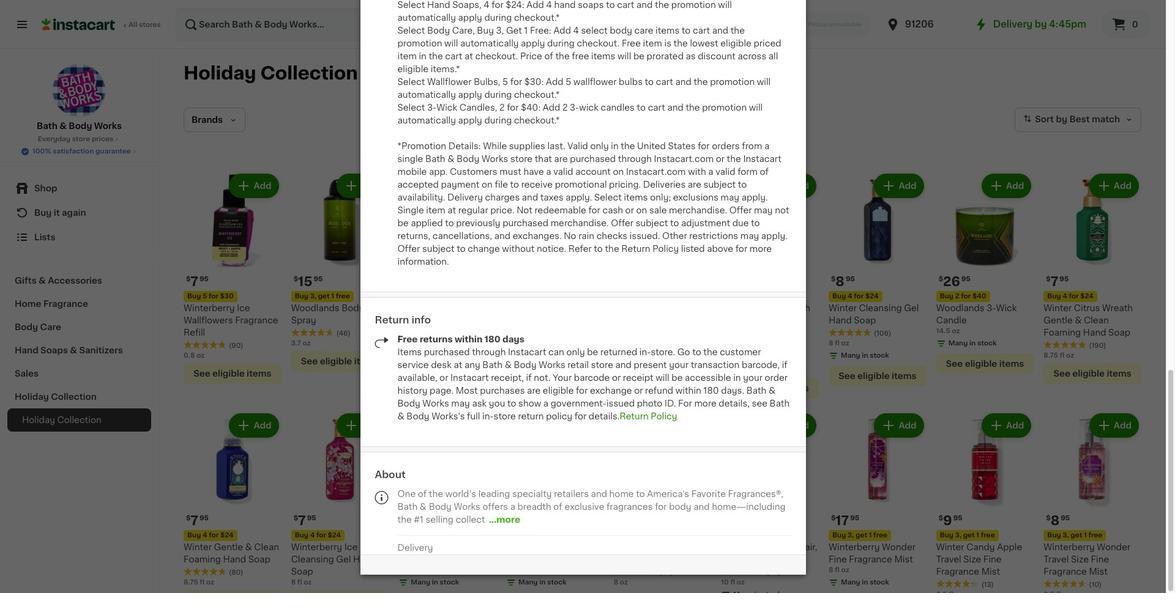 Task type: vqa. For each thing, say whether or not it's contained in the screenshot.


Task type: locate. For each thing, give the bounding box(es) containing it.
1 horizontal spatial wallflowers
[[399, 316, 448, 325]]

see for winter cleansing gel hand soap
[[839, 372, 856, 381]]

1 $ 17 95 from the left
[[509, 515, 537, 528]]

8 fl oz up transaction
[[721, 352, 742, 359]]

woodlands inside woodlands 3-in-1 hair, face & body wash
[[721, 544, 770, 552]]

$ up winterberry wonder travel size fine fragrance mist
[[1047, 516, 1051, 522]]

select up cash
[[594, 193, 622, 202]]

$24 up winterberry ice cleansing gel hand soap 8 fl oz
[[328, 533, 341, 540]]

1 horizontal spatial wreath
[[1103, 304, 1133, 313]]

through up any
[[472, 348, 506, 357]]

hand inside select hand soaps, 4 for $24: add 4 hand soaps to cart and the promotion will automatically apply during checkout.* select body care, buy 3, get 1 free: add 4 select body care items to cart and the promotion will automatically apply during checkout. free item is the lowest eligible priced item in the cart at checkout. price of the free items will be prorated as discount across all eligible items.* select wallflower bulbs, 5 for $30: add 5 wallflower bulbs to cart and the promotion will automatically apply during checkout.* select 3-wick candles, 2 for $40: add 2 3-wick candles to cart and the promotion will automatically apply during checkout.*
[[427, 1, 450, 9]]

eligible down woodlands 3-wick candle 14.5 oz in the bottom right of the page
[[965, 360, 998, 368]]

return down issued
[[620, 413, 649, 421]]

for down america's
[[655, 503, 667, 512]]

product group containing 9
[[937, 411, 1034, 594]]

8 inside winterberry wonder fine fragrance mist 8 fl oz
[[829, 568, 834, 575]]

size inside winterberry wonder travel size fine fragrance mist
[[1071, 556, 1089, 565]]

a
[[765, 142, 770, 151], [546, 168, 551, 176], [709, 168, 714, 176], [544, 400, 549, 408], [510, 503, 516, 512]]

eligible inside items purchased through instacart can only be returned in-store. go to the customer service desk at any bath & body works retail store and present your transaction barcode, if available, or instacart receipt, if not. your barcode or receipt will be accessible in your order history page. most purchases are eligible for exchange or refund within 180 days. bath & body works may ask you to show a government-issued photo id. for more details, see bath & body works's full in-store return policy for details.
[[543, 387, 574, 396]]

instacart.com
[[654, 155, 714, 163], [626, 168, 686, 176]]

1 wonder from the left
[[882, 544, 916, 552]]

0 horizontal spatial merchandise.
[[551, 219, 609, 228]]

see eligible items for winter citrus wreath gentle & clean foaming hand soap
[[1054, 370, 1132, 378]]

8 oz down winter signature single wick candle
[[506, 568, 521, 575]]

many
[[949, 340, 968, 347], [841, 352, 861, 359], [734, 365, 753, 371], [519, 580, 538, 587], [841, 580, 861, 587], [411, 580, 430, 587]]

history
[[398, 387, 428, 396]]

17 for buy
[[836, 515, 849, 528]]

bath inside the one of the world's leading specialty retailers and home to america's favorite fragrances®, bath & body works offers a breadth of exclusive fragrances for body and home—including the #1 selling collect
[[398, 503, 418, 512]]

the left #1
[[398, 516, 412, 525]]

1 horizontal spatial in-
[[640, 348, 651, 357]]

1 wallflowers from the left
[[184, 316, 233, 325]]

if up order
[[782, 361, 788, 370]]

get up winterberry wonder fine fragrance mist 8 fl oz
[[856, 533, 868, 540]]

$ up winter citrus wreath gentle & clean foaming hand soap
[[1047, 276, 1051, 283]]

gentle inside winter citrus wreath gentle & clean foaming hand soap
[[1044, 316, 1073, 325]]

sanitizers
[[79, 347, 123, 355]]

0 vertical spatial checkout.
[[577, 39, 620, 48]]

$ 26 95
[[939, 275, 971, 288]]

woodlands inside woodlands pocketbac hand sanitizer
[[614, 292, 662, 300]]

0 horizontal spatial 8 oz
[[506, 568, 521, 575]]

0 horizontal spatial buy 5 for $30
[[187, 293, 234, 300]]

citrus up (190)
[[1074, 304, 1100, 313]]

buy 5 for $30 up days
[[510, 293, 556, 300]]

works inside the one of the world's leading specialty retailers and home to america's favorite fragrances®, bath & body works offers a breadth of exclusive fragrances for body and home—including the #1 selling collect
[[454, 503, 481, 512]]

1 vertical spatial checkout.*
[[514, 91, 560, 99]]

2 refill from the left
[[399, 329, 420, 337]]

and inside items purchased through instacart can only be returned in-store. go to the customer service desk at any bath & body works retail store and present your transaction barcode, if available, or instacart receipt, if not. your barcode or receipt will be accessible in your order history page. most purchases are eligible for exchange or refund within 180 days. bath & body works may ask you to show a government-issued photo id. for more details, see bath & body works's full in-store return policy for details.
[[616, 361, 632, 370]]

buy it again
[[34, 209, 86, 217]]

0 horizontal spatial $ 8 95
[[831, 275, 855, 288]]

that
[[535, 155, 552, 163]]

1 checkout.* from the top
[[514, 13, 560, 22]]

& inside the one of the world's leading specialty retailers and home to america's favorite fragrances®, bath & body works offers a breadth of exclusive fragrances for body and home—including the #1 selling collect
[[420, 503, 427, 512]]

policy down the other
[[653, 245, 679, 253]]

buy for woodlands 3-in-1 hair, face & body wash
[[725, 533, 739, 540]]

3.7
[[291, 340, 301, 347]]

gel inside winter citrus wreath cleansing gel hand soap
[[767, 316, 781, 325]]

7
[[191, 275, 198, 288], [1051, 275, 1059, 288], [191, 515, 198, 528], [298, 515, 306, 528]]

refill
[[184, 329, 205, 337], [399, 329, 420, 337]]

95 for woodlands 3-wick candle
[[962, 276, 971, 283]]

many in stock for winter cleansing gel hand soap
[[841, 352, 890, 359]]

3.4
[[399, 568, 410, 575]]

1 horizontal spatial your
[[743, 374, 763, 383]]

& inside "link"
[[70, 347, 77, 355]]

promotion up orders
[[702, 103, 747, 112]]

product group
[[184, 171, 281, 384], [291, 171, 389, 372], [399, 171, 497, 384], [506, 171, 604, 372], [614, 171, 712, 337], [721, 171, 819, 399], [829, 171, 927, 387], [937, 171, 1034, 375], [1044, 171, 1142, 384], [184, 411, 281, 594], [291, 411, 389, 594], [399, 411, 497, 594], [506, 411, 604, 591], [614, 411, 712, 589], [721, 411, 819, 594], [829, 411, 927, 594], [937, 411, 1034, 594], [1044, 411, 1142, 594]]

2 horizontal spatial in-
[[781, 544, 793, 552]]

1 horizontal spatial refill
[[399, 329, 420, 337]]

issued.
[[630, 232, 660, 241]]

hand inside winter gentle & clean foaming hand soap
[[223, 556, 246, 565]]

95 for winter citrus wreath gentle & clean foaming hand soap
[[1060, 276, 1069, 283]]

95 inside "$ 9 95"
[[954, 516, 963, 522]]

1 vertical spatial free
[[398, 336, 418, 344]]

by
[[1035, 20, 1047, 29]]

single inside *promotion details: while supplies last. valid only in the united states for orders from a single bath & body works store that are purchased through instacart.com or the instacart mobile app. customers must have a valid account on instacart.com with a valid form of accepted payment on file to receive promotional pricing. deliveries are subject to availability. delivery charges and taxes apply. select items only; exclusions may apply. single item at regular price. not redeemable for cash or on sale merchandise. offer may not be applied to previously purchased merchandise. offer subject to adjustment due to returns, cancellations, and exchanges. no rain checks issued. other restrictions may apply. offer subject to change without notice. refer to the return policy listed above for more information.
[[398, 206, 424, 215]]

95 for winter cleansing gel hand soap
[[846, 276, 855, 283]]

woodlands for woodlands 3-wick candle 14.5 oz
[[937, 304, 985, 313]]

winterberry for cleansing
[[291, 544, 342, 552]]

soap inside winter gentle & clean foaming hand soap
[[248, 556, 270, 565]]

in- up present
[[640, 348, 651, 357]]

care
[[40, 323, 61, 332]]

free for 44
[[444, 533, 458, 540]]

winter inside winter citrus wreath cleansing gel hand soap
[[721, 304, 750, 313]]

1 wreath from the left
[[780, 304, 811, 313]]

1 horizontal spatial fine
[[984, 556, 1002, 565]]

see eligible items button for winter citrus wreath gentle & clean foaming hand soap
[[1044, 363, 1142, 384]]

buy for winterberry wonder travel size fine fragrance mist
[[1048, 533, 1061, 540]]

1 horizontal spatial $30
[[435, 293, 449, 300]]

1 horizontal spatial item
[[426, 206, 446, 215]]

see eligible items for woodlands body spray
[[301, 357, 379, 366]]

see eligible items for winterberry ice wallflowers fragrance refill
[[194, 370, 272, 378]]

free inside select hand soaps, 4 for $24: add 4 hand soaps to cart and the promotion will automatically apply during checkout.* select body care, buy 3, get 1 free: add 4 select body care items to cart and the promotion will automatically apply during checkout. free item is the lowest eligible priced item in the cart at checkout. price of the free items will be prorated as discount across all eligible items.* select wallflower bulbs, 5 for $30: add 5 wallflower bulbs to cart and the promotion will automatically apply during checkout.* select 3-wick candles, 2 for $40: add 2 3-wick candles to cart and the promotion will automatically apply during checkout.*
[[622, 39, 641, 48]]

stock down woodlands cologne
[[440, 580, 459, 587]]

winterberry inside winterberry ice signature single wick candle
[[614, 532, 665, 540]]

citrus for &
[[1074, 304, 1100, 313]]

2 citrus from the left
[[1074, 304, 1100, 313]]

sales
[[15, 370, 39, 378]]

1 horizontal spatial 17
[[836, 515, 849, 528]]

2 vertical spatial ice
[[345, 544, 358, 552]]

2 vertical spatial offer
[[398, 245, 420, 253]]

1 vertical spatial instacart.com
[[626, 168, 686, 176]]

$ 8 95 up winterberry wonder travel size fine fragrance mist
[[1047, 515, 1070, 528]]

8 oz
[[506, 568, 521, 575], [614, 580, 628, 587]]

a inside the one of the world's leading specialty retailers and home to america's favorite fragrances®, bath & body works offers a breadth of exclusive fragrances for body and home—including the #1 selling collect
[[510, 503, 516, 512]]

citrus for gel
[[752, 304, 778, 313]]

winter signature single wick candle
[[506, 532, 589, 552]]

3 fine from the left
[[1091, 556, 1110, 565]]

clean
[[1084, 316, 1109, 325], [254, 544, 279, 552]]

1 horizontal spatial clean
[[1084, 316, 1109, 325]]

17 down the breadth
[[513, 515, 527, 528]]

$ up winterberry ice cleansing gel hand soap 8 fl oz
[[294, 516, 298, 522]]

all stores
[[129, 21, 161, 28]]

3 $30 from the left
[[435, 293, 449, 300]]

0 horizontal spatial fine
[[829, 556, 847, 565]]

0 horizontal spatial gel
[[336, 556, 351, 565]]

winter
[[829, 304, 857, 313], [399, 304, 427, 313], [721, 304, 750, 313], [1044, 304, 1072, 313], [506, 532, 535, 540], [184, 544, 212, 552], [937, 544, 965, 552]]

0 horizontal spatial refill
[[184, 329, 205, 337]]

see eligible items button for woodlands 3-wick candle
[[937, 354, 1034, 375]]

fine right wash
[[829, 556, 847, 565]]

0 horizontal spatial wonder
[[882, 544, 916, 552]]

soap inside winter citrus wreath gentle & clean foaming hand soap
[[1109, 329, 1131, 337]]

in- inside woodlands 3-in-1 hair, face & body wash
[[781, 544, 793, 552]]

wonder inside winterberry wonder fine fragrance mist 8 fl oz
[[882, 544, 916, 552]]

see eligible items
[[516, 357, 594, 366], [301, 357, 379, 366], [946, 360, 1024, 368], [194, 370, 272, 378], [409, 370, 487, 378], [1054, 370, 1132, 378], [839, 372, 917, 381], [731, 384, 809, 393]]

purchased up desk
[[424, 348, 470, 357]]

8 fl oz for winter citrus wreath cleansing gel hand soap
[[721, 352, 742, 359]]

7 up winterberry ice cleansing gel hand soap 8 fl oz
[[298, 515, 306, 528]]

3- inside woodlands 3-wick candle 14.5 oz
[[987, 304, 996, 313]]

many down winter cleansing gel hand soap
[[841, 352, 861, 359]]

buy down 26
[[940, 293, 954, 300]]


[[375, 492, 388, 505]]

3, up winterberry wonder travel size fine fragrance mist
[[1063, 533, 1069, 540]]

0 vertical spatial offer
[[730, 206, 752, 215]]

only inside *promotion details: while supplies last. valid only in the united states for orders from a single bath & body works store that are purchased through instacart.com or the instacart mobile app. customers must have a valid account on instacart.com with a valid form of accepted payment on file to receive promotional pricing. deliveries are subject to availability. delivery charges and taxes apply. select items only; exclusions may apply. single item at regular price. not redeemable for cash or on sale merchandise. offer may not be applied to previously purchased merchandise. offer subject to adjustment due to returns, cancellations, and exchanges. no rain checks issued. other restrictions may apply. offer subject to change without notice. refer to the return policy listed above for more information.
[[591, 142, 609, 151]]

or up page.
[[440, 374, 448, 383]]

to down form
[[738, 181, 747, 189]]

sanitizer
[[639, 304, 676, 313]]

$ for winterberry ice wallflowers fragrance refill
[[186, 276, 191, 283]]

2 wallflowers from the left
[[399, 316, 448, 325]]

all
[[769, 52, 778, 61]]

gentle inside winter gentle & clean foaming hand soap
[[214, 544, 243, 552]]

$ up 'winter candy apple travel size fine fragrance mist'
[[939, 516, 944, 522]]

(190)
[[1089, 343, 1107, 349]]

buy 3, get 1 free for 9
[[940, 533, 995, 540]]

1 for 9
[[977, 533, 980, 540]]

180 inside items purchased through instacart can only be returned in-store. go to the customer service desk at any bath & body works retail store and present your transaction barcode, if available, or instacart receipt, if not. your barcode or receipt will be accessible in your order history page. most purchases are eligible for exchange or refund within 180 days. bath & body works may ask you to show a government-issued photo id. for more details, see bath & body works's full in-store return policy for details.
[[704, 387, 719, 396]]

2 vertical spatial on
[[636, 206, 647, 215]]

free up candy
[[981, 533, 995, 540]]

buy for winterberry ice wallflowers fragrance refill
[[187, 293, 201, 300]]

see
[[516, 357, 533, 366], [301, 357, 318, 366], [946, 360, 963, 368], [194, 370, 210, 378], [409, 370, 426, 378], [1054, 370, 1071, 378], [839, 372, 856, 381], [731, 384, 748, 393]]

winterberry
[[184, 304, 235, 313], [614, 532, 665, 540], [829, 544, 880, 552], [291, 544, 342, 552], [1044, 544, 1095, 552]]

2 holiday collection link from the top
[[7, 409, 151, 432]]

2 buy 5 for $30 from the left
[[510, 293, 556, 300]]

95 for winter candy apple travel size fine fragrance mist
[[954, 516, 963, 522]]

0 vertical spatial instacart
[[744, 155, 782, 163]]

eligible for see eligible items 'button' for winter citrus wreath cleansing gel hand soap
[[750, 384, 782, 393]]

1 17 from the left
[[513, 515, 527, 528]]

woodlands 3-in-1 hair, face & body wash
[[721, 544, 818, 565]]

$ inside "$ 9 95"
[[939, 516, 944, 522]]

buy 3, get 1 free for 17
[[833, 533, 888, 540]]

see eligible items for woodlands 3-wick candle
[[946, 360, 1024, 368]]

many down winterberry wonder fine fragrance mist 8 fl oz
[[841, 580, 861, 587]]

$30
[[220, 293, 234, 300], [543, 293, 556, 300], [435, 293, 449, 300]]

more inside *promotion details: while supplies last. valid only in the united states for orders from a single bath & body works store that are purchased through instacart.com or the instacart mobile app. customers must have a valid account on instacart.com with a valid form of accepted payment on file to receive promotional pricing. deliveries are subject to availability. delivery charges and taxes apply. select items only; exclusions may apply. single item at regular price. not redeemable for cash or on sale merchandise. offer may not be applied to previously purchased merchandise. offer subject to adjustment due to returns, cancellations, and exchanges. no rain checks issued. other restrictions may apply. offer subject to change without notice. refer to the return policy listed above for more information.
[[750, 245, 772, 253]]

your down 'barcode,'
[[743, 374, 763, 383]]

winter inside winter cleansing gel hand soap
[[829, 304, 857, 313]]

1 horizontal spatial $ 8 95
[[1047, 515, 1070, 528]]

95 inside the $ 26 95
[[962, 276, 971, 283]]

policy down id.
[[651, 413, 678, 421]]

fragrance inside winterberry wonder travel size fine fragrance mist
[[1044, 568, 1087, 577]]

foaming
[[1044, 329, 1081, 337], [184, 556, 221, 565]]

5
[[503, 78, 508, 86], [566, 78, 572, 86], [203, 293, 207, 300], [525, 293, 530, 300], [418, 293, 422, 300]]

wick inside winter signature single wick candle
[[535, 544, 556, 552]]

buy 5 for $30
[[187, 293, 234, 300], [510, 293, 556, 300]]

3, for 44
[[418, 533, 424, 540]]

95 for woodlands body spray
[[314, 276, 323, 283]]

0 vertical spatial foaming
[[1044, 329, 1081, 337]]

1 horizontal spatial ice
[[345, 544, 358, 552]]

at left the regular
[[448, 206, 456, 215]]

1 horizontal spatial 180
[[704, 387, 719, 396]]

winter for winter signature single wick candle
[[506, 532, 535, 540]]

return inside *promotion details: while supplies last. valid only in the united states for orders from a single bath & body works store that are purchased through instacart.com or the instacart mobile app. customers must have a valid account on instacart.com with a valid form of accepted payment on file to receive promotional pricing. deliveries are subject to availability. delivery charges and taxes apply. select items only; exclusions may apply. single item at regular price. not redeemable for cash or on sale merchandise. offer may not be applied to previously purchased merchandise. offer subject to adjustment due to returns, cancellations, and exchanges. no rain checks issued. other restrictions may apply. offer subject to change without notice. refer to the return policy listed above for more information.
[[622, 245, 651, 253]]

the left world's
[[429, 490, 443, 499]]

buy
[[477, 26, 494, 35], [34, 209, 52, 217], [187, 293, 201, 300], [510, 293, 524, 300], [833, 293, 846, 300], [295, 293, 309, 300], [402, 293, 416, 300], [725, 293, 739, 300], [940, 293, 954, 300], [1048, 293, 1061, 300], [187, 533, 201, 540], [833, 533, 846, 540], [295, 533, 309, 540], [402, 533, 416, 540], [725, 533, 739, 540], [940, 533, 954, 540], [1048, 533, 1061, 540]]

1 vertical spatial more
[[695, 400, 717, 408]]

3-
[[427, 103, 437, 112], [570, 103, 579, 112], [987, 304, 996, 313], [772, 544, 781, 552]]

product group containing winterberry ice signature single wick candle
[[614, 411, 712, 589]]

pocketbac
[[664, 292, 711, 300]]

stock down woodlands 3-wick candle 14.5 oz in the bottom right of the page
[[978, 340, 997, 347]]

1 fine from the left
[[829, 556, 847, 565]]

to right due
[[751, 219, 760, 228]]

None search field
[[175, 7, 684, 42]]

checkout.*
[[514, 13, 560, 22], [514, 91, 560, 99], [514, 116, 560, 125]]

0 vertical spatial candle
[[937, 316, 967, 325]]

will inside items purchased through instacart can only be returned in-store. go to the customer service desk at any bath & body works retail store and present your transaction barcode, if available, or instacart receipt, if not. your barcode or receipt will be accessible in your order history page. most purchases are eligible for exchange or refund within 180 days. bath & body works may ask you to show a government-issued photo id. for more details, see bath & body works's full in-store return policy for details.
[[656, 374, 670, 383]]

2 valid from the left
[[716, 168, 736, 176]]

free up winterberry wonder fine fragrance mist 8 fl oz
[[874, 533, 888, 540]]

$ 7 95 for winterberry ice wallflowers fragrance refill
[[186, 275, 209, 288]]

checkout.* up free:
[[514, 13, 560, 22]]

a inside items purchased through instacart can only be returned in-store. go to the customer service desk at any bath & body works retail store and present your transaction barcode, if available, or instacart receipt, if not. your barcode or receipt will be accessible in your order history page. most purchases are eligible for exchange or refund within 180 days. bath & body works may ask you to show a government-issued photo id. for more details, see bath & body works's full in-store return policy for details.
[[544, 400, 549, 408]]

3, up winterberry wonder fine fragrance mist 8 fl oz
[[848, 533, 854, 540]]

redeemable
[[535, 206, 586, 215]]

a right with at top
[[709, 168, 714, 176]]

checkout. up bulbs,
[[475, 52, 518, 61]]

see eligible items button for winter cleansing gel hand soap
[[829, 366, 927, 387]]

$ inside the $ 15 95
[[294, 276, 298, 283]]

0 horizontal spatial body
[[610, 26, 633, 35]]

bath & body works logo image
[[52, 64, 106, 118]]

1 vertical spatial 8 oz
[[614, 580, 628, 587]]

2 vertical spatial more
[[497, 516, 521, 525]]

91206
[[905, 20, 934, 29]]

size
[[964, 556, 982, 565], [1071, 556, 1089, 565]]

may inside items purchased through instacart can only be returned in-store. go to the customer service desk at any bath & body works retail store and present your transaction barcode, if available, or instacart receipt, if not. your barcode or receipt will be accessible in your order history page. most purchases are eligible for exchange or refund within 180 days. bath & body works may ask you to show a government-issued photo id. for more details, see bath & body works's full in-store return policy for details.
[[451, 400, 470, 408]]

selling
[[426, 516, 454, 525]]

1 horizontal spatial within
[[676, 387, 702, 396]]

valid left form
[[716, 168, 736, 176]]

eligible for see eligible items 'button' corresponding to winter cleansing gel hand soap
[[858, 372, 890, 381]]

95 for winterberry ice wallflowers fragrance refill
[[200, 276, 209, 283]]

180 down accessible
[[704, 387, 719, 396]]

get for 9
[[964, 533, 975, 540]]

fine inside 'winter candy apple travel size fine fragrance mist'
[[984, 556, 1002, 565]]

ice inside winterberry ice signature single wick candle
[[667, 532, 680, 540]]

store up '100% satisfaction guarantee' button
[[72, 136, 90, 143]]

wallflowers
[[184, 316, 233, 325], [399, 316, 448, 325]]

wick
[[579, 103, 599, 112]]

your down go
[[669, 361, 689, 370]]

0.8
[[506, 340, 518, 347], [184, 352, 195, 359], [399, 352, 410, 359]]

2 vertical spatial candle
[[614, 556, 645, 565]]

1 buy 5 for $30 from the left
[[187, 293, 234, 300]]

no
[[564, 232, 577, 241]]

2 horizontal spatial candle
[[937, 316, 967, 325]]

hand inside winter citrus wreath gentle & clean foaming hand soap
[[1084, 329, 1107, 337]]

$ 7 95 up winterberry ice wallflowers fragrance refill on the bottom of page
[[186, 275, 209, 288]]

many for winter signature single wick candle
[[519, 580, 538, 587]]

$8.95 element
[[721, 274, 819, 290]]

2 horizontal spatial mist
[[1089, 568, 1108, 577]]

the
[[655, 1, 669, 9], [731, 26, 745, 35], [674, 39, 688, 48], [429, 52, 443, 61], [556, 52, 570, 61], [694, 78, 708, 86], [686, 103, 700, 112], [621, 142, 635, 151], [727, 155, 741, 163], [605, 245, 619, 253], [704, 348, 718, 357], [429, 490, 443, 499], [398, 516, 412, 525]]

purchased down not
[[503, 219, 549, 228]]

ice for gel
[[345, 544, 358, 552]]

subject
[[704, 181, 736, 189], [636, 219, 668, 228], [422, 245, 455, 253]]

purchased up "account"
[[570, 155, 616, 163]]

a up ... more
[[510, 503, 516, 512]]

0 vertical spatial are
[[554, 155, 568, 163]]

everyday
[[38, 136, 70, 143]]

many for winter citrus wreath cleansing gel hand soap
[[734, 365, 753, 371]]

2 horizontal spatial single
[[657, 544, 684, 552]]

1 vertical spatial if
[[526, 374, 532, 383]]

0.8 up service
[[399, 352, 410, 359]]

1 horizontal spatial signature
[[614, 544, 655, 552]]

and down favorite
[[694, 503, 710, 512]]

buy 5 for $30 up winterberry ice wallflowers fragrance refill on the bottom of page
[[187, 293, 234, 300]]

on up the "pricing."
[[613, 168, 624, 176]]

not
[[775, 206, 790, 215]]

1 vertical spatial are
[[688, 181, 702, 189]]

wonder
[[882, 544, 916, 552], [1097, 544, 1131, 552]]

0 horizontal spatial cleansing
[[291, 556, 334, 565]]

cleansing inside winter cleansing gel hand soap
[[859, 304, 902, 313]]

the right 'is'
[[674, 39, 688, 48]]

guarantee
[[95, 148, 131, 155]]

citrus inside winter citrus wreath gentle & clean foaming hand soap
[[1074, 304, 1100, 313]]

0 horizontal spatial subject
[[422, 245, 455, 253]]

2 horizontal spatial cleansing
[[859, 304, 902, 313]]

2 horizontal spatial gel
[[904, 304, 919, 313]]

see eligible items button for woodlands body spray
[[291, 351, 389, 372]]

winter inside winter gentle & clean foaming hand soap
[[184, 544, 212, 552]]

items
[[656, 26, 680, 35], [591, 52, 616, 61], [624, 193, 648, 202], [569, 357, 594, 366], [354, 357, 379, 366], [1000, 360, 1024, 368], [247, 370, 272, 378], [462, 370, 487, 378], [1107, 370, 1132, 378], [892, 372, 917, 381], [785, 384, 809, 393]]

delivery by 4:45pm link
[[974, 17, 1087, 32]]

oz inside winterberry ice cleansing gel hand soap 8 fl oz
[[304, 580, 312, 587]]

bath up app.
[[425, 155, 446, 163]]

for inside the one of the world's leading specialty retailers and home to america's favorite fragrances®, bath & body works offers a breadth of exclusive fragrances for body and home—including the #1 selling collect
[[655, 503, 667, 512]]

items for see eligible items 'button' corresponding to winter cleansing gel hand soap
[[892, 372, 917, 381]]

2 horizontal spatial instacart
[[744, 155, 782, 163]]

at left any
[[454, 361, 462, 370]]

eligible for see eligible items 'button' over your
[[535, 357, 567, 366]]

see eligible items up page.
[[409, 370, 487, 378]]

return for return info
[[375, 315, 409, 325]]

on left sale
[[636, 206, 647, 215]]

more up $8.95 element
[[750, 245, 772, 253]]

see eligible items button up see
[[721, 378, 819, 399]]

0 vertical spatial $ 8 95
[[831, 275, 855, 288]]

holiday collection
[[184, 64, 358, 82], [15, 393, 97, 402], [22, 416, 101, 425]]

winter for winter citrus wreath gentle & clean foaming hand soap
[[1044, 304, 1072, 313]]

with
[[688, 168, 706, 176]]

to up fragrances
[[636, 490, 645, 499]]

1 horizontal spatial 8.75
[[1044, 352, 1059, 359]]

only up retail at the bottom
[[567, 348, 585, 357]]

1 vertical spatial cleansing
[[721, 316, 764, 325]]

winter inside winter signature single wick candle
[[506, 532, 535, 540]]

during
[[485, 13, 512, 22], [547, 39, 575, 48], [485, 91, 512, 99], [485, 116, 512, 125]]

of inside select hand soaps, 4 for $24: add 4 hand soaps to cart and the promotion will automatically apply during checkout.* select body care, buy 3, get 1 free: add 4 select body care items to cart and the promotion will automatically apply during checkout. free item is the lowest eligible priced item in the cart at checkout. price of the free items will be prorated as discount across all eligible items.* select wallflower bulbs, 5 for $30: add 5 wallflower bulbs to cart and the promotion will automatically apply during checkout.* select 3-wick candles, 2 for $40: add 2 3-wick candles to cart and the promotion will automatically apply during checkout.*
[[545, 52, 553, 61]]

receipt
[[623, 374, 654, 383]]

0 vertical spatial on
[[613, 168, 624, 176]]

free for 9
[[981, 533, 995, 540]]

buy 4 for $24 for &
[[1048, 293, 1094, 300]]

specialty
[[512, 490, 552, 499]]

buy for woodlands body spray
[[295, 293, 309, 300]]

buy inside select hand soaps, 4 for $24: add 4 hand soaps to cart and the promotion will automatically apply during checkout.* select body care, buy 3, get 1 free: add 4 select body care items to cart and the promotion will automatically apply during checkout. free item is the lowest eligible priced item in the cart at checkout. price of the free items will be prorated as discount across all eligible items.* select wallflower bulbs, 5 for $30: add 5 wallflower bulbs to cart and the promotion will automatically apply during checkout.* select 3-wick candles, 2 for $40: add 2 3-wick candles to cart and the promotion will automatically apply during checkout.*
[[477, 26, 494, 35]]

see eligible items down (190)
[[1054, 370, 1132, 378]]

1 horizontal spatial valid
[[716, 168, 736, 176]]

0 horizontal spatial signature
[[537, 532, 578, 540]]

see eligible items button for winter citrus wreath cleansing gel hand soap
[[721, 378, 819, 399]]

instacart
[[744, 155, 782, 163], [508, 348, 546, 357], [451, 374, 489, 383]]

return
[[518, 413, 544, 421]]

$ for winter gentle & clean foaming hand soap
[[186, 516, 191, 522]]

95 inside the $ 15 95
[[314, 276, 323, 283]]

95 up winter gentle & clean foaming hand soap on the left bottom of page
[[200, 516, 209, 522]]

free inside select hand soaps, 4 for $24: add 4 hand soaps to cart and the promotion will automatically apply during checkout.* select body care, buy 3, get 1 free: add 4 select body care items to cart and the promotion will automatically apply during checkout. free item is the lowest eligible priced item in the cart at checkout. price of the free items will be prorated as discount across all eligible items.* select wallflower bulbs, 5 for $30: add 5 wallflower bulbs to cart and the promotion will automatically apply during checkout.* select 3-wick candles, 2 for $40: add 2 3-wick candles to cart and the promotion will automatically apply during checkout.*
[[572, 52, 589, 61]]

and down returned
[[616, 361, 632, 370]]

0 horizontal spatial 0.8 fl oz
[[399, 352, 426, 359]]

winterberry inside winterberry wonder travel size fine fragrance mist
[[1044, 544, 1095, 552]]

2 travel from the left
[[1044, 556, 1069, 565]]

stock for winter cleansing gel hand soap
[[870, 352, 890, 359]]

fragrance
[[43, 300, 88, 309], [235, 316, 278, 325], [450, 316, 493, 325], [849, 556, 893, 565], [937, 568, 980, 577], [1044, 568, 1087, 577]]

wick
[[437, 103, 458, 112], [996, 304, 1017, 313], [535, 544, 556, 552], [686, 544, 707, 552]]

the down checks
[[605, 245, 619, 253]]

8.75 down winter citrus wreath gentle & clean foaming hand soap
[[1044, 352, 1059, 359]]

1 horizontal spatial 8.75 fl oz
[[1044, 352, 1075, 359]]

2 fine from the left
[[984, 556, 1002, 565]]

photo
[[637, 400, 663, 408]]

items for see eligible items 'button' corresponding to woodlands body spray
[[354, 357, 379, 366]]

free up items
[[398, 336, 418, 344]]

0 horizontal spatial candle
[[558, 544, 589, 552]]

eligible for see eligible items 'button' corresponding to woodlands body spray
[[320, 357, 352, 366]]

0 horizontal spatial wreath
[[780, 304, 811, 313]]

95 inside $ 44 95
[[425, 516, 435, 522]]

2 vertical spatial gel
[[336, 556, 351, 565]]

woodlands for woodlands cologne
[[399, 544, 447, 552]]

1 citrus from the left
[[752, 304, 778, 313]]

wreath inside winter citrus wreath cleansing gel hand soap
[[780, 304, 811, 313]]

fragrance inside winterberry wonder fine fragrance mist 8 fl oz
[[849, 556, 893, 565]]

2 vertical spatial in-
[[781, 544, 793, 552]]

fragrances®,
[[728, 490, 784, 499]]

3, for 15
[[310, 293, 317, 300]]

items.*
[[431, 65, 460, 73]]

$ 7 95 up winter gentle & clean foaming hand soap on the left bottom of page
[[186, 515, 209, 528]]

3 checkout.* from the top
[[514, 116, 560, 125]]

0 vertical spatial 8.75
[[1044, 352, 1059, 359]]

$ inside the $ 26 95
[[939, 276, 944, 283]]

$ 7 95 for winter citrus wreath gentle & clean foaming hand soap
[[1047, 275, 1069, 288]]

many in stock down winter signature single wick candle
[[519, 580, 567, 587]]

single inside winter signature single wick candle
[[506, 544, 533, 552]]

1 vertical spatial body
[[669, 503, 692, 512]]

hand soaps & sanitizers
[[15, 347, 123, 355]]

fl for winter gentle & clean foaming hand soap
[[200, 580, 205, 587]]

refill inside buy 5 for $30 winter pear forest wallflowers fragrance refill
[[399, 329, 420, 337]]

winterberry for signature
[[614, 532, 665, 540]]

fl
[[519, 340, 524, 347], [835, 340, 840, 347], [412, 352, 416, 359], [728, 352, 732, 359], [1060, 352, 1065, 359], [835, 568, 840, 575], [411, 568, 416, 575], [200, 580, 205, 587], [297, 580, 302, 587], [731, 580, 735, 587]]

buy for winter citrus wreath cleansing gel hand soap
[[725, 293, 739, 300]]

180 left days
[[485, 336, 501, 344]]

2 vertical spatial checkout.*
[[514, 116, 560, 125]]

days.
[[721, 387, 745, 396]]

candle up 14.5
[[937, 316, 967, 325]]

stock for woodlands cologne
[[440, 580, 459, 587]]

0 vertical spatial if
[[782, 361, 788, 370]]

1 vertical spatial only
[[567, 348, 585, 357]]

buy up winter citrus wreath gentle & clean foaming hand soap
[[1048, 293, 1061, 300]]

winterberry for wallflowers
[[184, 304, 235, 313]]

lists
[[34, 233, 55, 242]]

eligible for see eligible items 'button' associated with winter pear forest wallflowers fragrance refill
[[428, 370, 460, 378]]

see eligible items down order
[[731, 384, 809, 393]]

95 for winterberry ice cleansing gel hand soap
[[307, 516, 316, 522]]

get up woodlands body spray
[[318, 293, 330, 300]]

regular
[[458, 206, 488, 215]]

1 vertical spatial signature
[[614, 544, 655, 552]]

2 checkout.* from the top
[[514, 91, 560, 99]]

2 wreath from the left
[[1103, 304, 1133, 313]]

body
[[427, 26, 450, 35], [69, 122, 92, 130], [457, 155, 480, 163], [342, 304, 365, 313], [15, 323, 38, 332], [514, 361, 537, 370], [398, 400, 420, 408], [407, 413, 430, 421], [429, 503, 452, 512], [754, 556, 776, 565]]

offers
[[483, 503, 508, 512]]

95 for woodlands cologne
[[425, 516, 435, 522]]

0 horizontal spatial purchased
[[424, 348, 470, 357]]

$ 17 95 for winter
[[509, 515, 537, 528]]

wreath for hand
[[780, 304, 811, 313]]

2 vertical spatial cleansing
[[291, 556, 334, 565]]

1 horizontal spatial cleansing
[[721, 316, 764, 325]]

$ up buy 2 for $40
[[939, 276, 944, 283]]

1 refill from the left
[[184, 329, 205, 337]]

candle
[[937, 316, 967, 325], [558, 544, 589, 552], [614, 556, 645, 565]]

everyday store prices
[[38, 136, 113, 143]]

bath up receipt,
[[483, 361, 503, 370]]

item inside *promotion details: while supplies last. valid only in the united states for orders from a single bath & body works store that are purchased through instacart.com or the instacart mobile app. customers must have a valid account on instacart.com with a valid form of accepted payment on file to receive promotional pricing. deliveries are subject to availability. delivery charges and taxes apply. select items only; exclusions may apply. single item at regular price. not redeemable for cash or on sale merchandise. offer may not be applied to previously purchased merchandise. offer subject to adjustment due to returns, cancellations, and exchanges. no rain checks issued. other restrictions may apply. offer subject to change without notice. refer to the return policy listed above for more information.
[[426, 206, 446, 215]]

exchanges.
[[513, 232, 562, 241]]

purchased inside items purchased through instacart can only be returned in-store. go to the customer service desk at any bath & body works retail store and present your transaction barcode, if available, or instacart receipt, if not. your barcode or receipt will be accessible in your order history page. most purchases are eligible for exchange or refund within 180 days. bath & body works may ask you to show a government-issued photo id. for more details, see bath & body works's full in-store return policy for details.
[[424, 348, 470, 357]]

8 inside winterberry ice cleansing gel hand soap 8 fl oz
[[291, 580, 296, 587]]

0 vertical spatial ice
[[237, 304, 250, 313]]

through inside *promotion details: while supplies last. valid only in the united states for orders from a single bath & body works store that are purchased through instacart.com or the instacart mobile app. customers must have a valid account on instacart.com with a valid form of accepted payment on file to receive promotional pricing. deliveries are subject to availability. delivery charges and taxes apply. select items only; exclusions may apply. single item at regular price. not redeemable for cash or on sale merchandise. offer may not be applied to previously purchased merchandise. offer subject to adjustment due to returns, cancellations, and exchanges. no rain checks issued. other restrictions may apply. offer subject to change without notice. refer to the return policy listed above for more information.
[[618, 155, 652, 163]]

1 for 8
[[1084, 533, 1087, 540]]

candle inside woodlands 3-wick candle 14.5 oz
[[937, 316, 967, 325]]

single down availability.
[[398, 206, 424, 215]]

4 down $8.95 element
[[740, 293, 745, 300]]

$ for winterberry wonder travel size fine fragrance mist
[[1047, 516, 1051, 522]]

2 wonder from the left
[[1097, 544, 1131, 552]]

$ left #1
[[401, 516, 406, 522]]

winterberry inside winterberry wonder fine fragrance mist 8 fl oz
[[829, 544, 880, 552]]

delivery up priced
[[731, 20, 768, 29]]

1 horizontal spatial buy 5 for $30
[[510, 293, 556, 300]]

2 horizontal spatial ice
[[667, 532, 680, 540]]

1 horizontal spatial gentle
[[1044, 316, 1073, 325]]

gentle
[[1044, 316, 1073, 325], [214, 544, 243, 552]]

add button
[[230, 175, 278, 197], [338, 175, 385, 197], [446, 175, 493, 197], [553, 175, 600, 197], [661, 175, 708, 197], [768, 175, 816, 197], [876, 175, 923, 197], [983, 175, 1031, 197], [1091, 175, 1138, 197], [230, 415, 278, 437], [338, 415, 385, 437], [768, 415, 816, 437], [876, 415, 923, 437], [983, 415, 1031, 437], [1091, 415, 1138, 437]]

$ for winter citrus wreath gentle & clean foaming hand soap
[[1047, 276, 1051, 283]]

woodlands inside woodlands body spray
[[291, 304, 340, 313]]

2 vertical spatial instacart
[[451, 374, 489, 383]]

4 up winter cleansing gel hand soap
[[848, 293, 853, 300]]

winterberry ice signature single wick candle
[[614, 532, 707, 565]]

item
[[643, 39, 662, 48], [398, 52, 417, 61], [426, 206, 446, 215]]

1 size from the left
[[964, 556, 982, 565]]

2 $ 17 95 from the left
[[831, 515, 860, 528]]

checks
[[597, 232, 628, 241]]

buy 3, get 1 free for 8
[[1048, 533, 1103, 540]]

bath & body works
[[37, 122, 122, 130]]

fine inside winterberry wonder fine fragrance mist 8 fl oz
[[829, 556, 847, 565]]

hand inside winter citrus wreath cleansing gel hand soap
[[784, 316, 807, 325]]

8.75 fl oz down winter gentle & clean foaming hand soap on the left bottom of page
[[184, 580, 214, 587]]

1 travel from the left
[[937, 556, 962, 565]]

fl for winter cleansing gel hand soap
[[835, 340, 840, 347]]

1 vertical spatial 8.75
[[184, 580, 198, 587]]

0 horizontal spatial $ 17 95
[[509, 515, 537, 528]]

eligible down (90)
[[212, 370, 245, 378]]

0 vertical spatial within
[[455, 336, 483, 344]]

fl for woodlands cologne
[[411, 568, 416, 575]]

present
[[634, 361, 667, 370]]

1 horizontal spatial instacart
[[508, 348, 546, 357]]

& inside winter gentle & clean foaming hand soap
[[245, 544, 252, 552]]

2 vertical spatial at
[[454, 361, 462, 370]]

winterberry for travel
[[1044, 544, 1095, 552]]

add
[[527, 1, 544, 9], [554, 26, 571, 35], [546, 78, 564, 86], [543, 103, 560, 112], [254, 182, 272, 190], [361, 182, 379, 190], [469, 182, 487, 190], [576, 182, 594, 190], [684, 182, 702, 190], [792, 182, 809, 190], [899, 182, 917, 190], [1007, 182, 1025, 190], [1114, 182, 1132, 190], [254, 422, 272, 430], [361, 422, 379, 430], [792, 422, 809, 430], [899, 422, 917, 430], [1007, 422, 1025, 430], [1114, 422, 1132, 430]]

$24 for foaming
[[220, 533, 234, 540]]

retailer info modal dialog
[[0, 0, 1176, 594]]

be inside select hand soaps, 4 for $24: add 4 hand soaps to cart and the promotion will automatically apply during checkout.* select body care, buy 3, get 1 free: add 4 select body care items to cart and the promotion will automatically apply during checkout. free item is the lowest eligible priced item in the cart at checkout. price of the free items will be prorated as discount across all eligible items.* select wallflower bulbs, 5 for $30: add 5 wallflower bulbs to cart and the promotion will automatically apply during checkout.* select 3-wick candles, 2 for $40: add 2 3-wick candles to cart and the promotion will automatically apply during checkout.*
[[634, 52, 645, 61]]

product group containing 26
[[937, 171, 1034, 375]]

fl for woodlands 3-in-1 hair, face & body wash
[[731, 580, 735, 587]]

see eligible items for winter pear forest wallflowers fragrance refill
[[409, 370, 487, 378]]

2 size from the left
[[1071, 556, 1089, 565]]

winterberry ice cleansing gel hand soap 8 fl oz
[[291, 544, 376, 587]]

2 17 from the left
[[836, 515, 849, 528]]

0 horizontal spatial if
[[526, 374, 532, 383]]

1 vertical spatial foaming
[[184, 556, 221, 565]]

citrus inside winter citrus wreath cleansing gel hand soap
[[752, 304, 778, 313]]



Task type: describe. For each thing, give the bounding box(es) containing it.
soaps
[[578, 1, 604, 9]]

$30 inside buy 5 for $30 winter pear forest wallflowers fragrance refill
[[435, 293, 449, 300]]

buy 4 for $24 for gel
[[725, 293, 771, 300]]

accepted
[[398, 181, 439, 189]]

fragrance inside buy 5 for $30 winter pear forest wallflowers fragrance refill
[[450, 316, 493, 325]]

retailers
[[554, 490, 589, 499]]

service type group
[[700, 12, 871, 37]]

any
[[465, 361, 480, 370]]

woodlands pocketbac hand sanitizer button
[[614, 171, 712, 337]]

1 holiday collection link from the top
[[7, 386, 151, 409]]

mist inside winterberry wonder fine fragrance mist 8 fl oz
[[895, 556, 913, 565]]

bulbs
[[619, 78, 643, 86]]

1 vertical spatial offer
[[611, 219, 634, 228]]

hand inside woodlands pocketbac hand sanitizer
[[614, 304, 637, 313]]

winter for winter citrus wreath cleansing gel hand soap
[[721, 304, 750, 313]]

government-
[[551, 400, 607, 408]]

apply. down form
[[742, 193, 768, 202]]

ice for single
[[667, 532, 680, 540]]

returned
[[601, 348, 638, 357]]

shop
[[34, 184, 57, 193]]

refill inside winterberry ice wallflowers fragrance refill
[[184, 329, 205, 337]]

4 left select
[[573, 26, 579, 35]]

95 for winter gentle & clean foaming hand soap
[[200, 516, 209, 522]]

see eligible items for winter citrus wreath cleansing gel hand soap
[[731, 384, 809, 393]]

4 left hand
[[546, 1, 552, 9]]

store down you
[[494, 413, 516, 421]]

more inside items purchased through instacart can only be returned in-store. go to the customer service desk at any bath & body works retail store and present your transaction barcode, if available, or instacart receipt, if not. your barcode or receipt will be accessible in your order history page. most purchases are eligible for exchange or refund within 180 days. bath & body works may ask you to show a government-issued photo id. for more details, see bath & body works's full in-store return policy for details.
[[695, 400, 717, 408]]

hand inside winter cleansing gel hand soap
[[829, 316, 852, 325]]

hand inside winterberry ice cleansing gel hand soap 8 fl oz
[[353, 556, 376, 565]]

will up bulbs
[[618, 52, 631, 61]]

0 horizontal spatial offer
[[398, 245, 420, 253]]

apply up the price
[[521, 39, 545, 48]]

for
[[678, 400, 692, 408]]

rain
[[579, 232, 595, 241]]

(13)
[[982, 582, 994, 589]]

2 horizontal spatial 2
[[956, 293, 960, 300]]

1 vertical spatial holiday collection
[[15, 393, 97, 402]]

woodlands for woodlands 3-in-1 hair, face & body wash
[[721, 544, 770, 552]]

...
[[489, 516, 497, 525]]

travel inside 'winter candy apple travel size fine fragrance mist'
[[937, 556, 962, 565]]

and up without
[[495, 232, 511, 241]]

7 for winterberry ice wallflowers fragrance refill
[[191, 275, 198, 288]]

3, inside select hand soaps, 4 for $24: add 4 hand soaps to cart and the promotion will automatically apply during checkout.* select body care, buy 3, get 1 free: add 4 select body care items to cart and the promotion will automatically apply during checkout. free item is the lowest eligible priced item in the cart at checkout. price of the free items will be prorated as discount across all eligible items.* select wallflower bulbs, 5 for $30: add 5 wallflower bulbs to cart and the promotion will automatically apply during checkout.* select 3-wick candles, 2 for $40: add 2 3-wick candles to cart and the promotion will automatically apply during checkout.*
[[496, 26, 504, 35]]

at inside select hand soaps, 4 for $24: add 4 hand soaps to cart and the promotion will automatically apply during checkout.* select body care, buy 3, get 1 free: add 4 select body care items to cart and the promotion will automatically apply during checkout. free item is the lowest eligible priced item in the cart at checkout. price of the free items will be prorated as discount across all eligible items.* select wallflower bulbs, 5 for $30: add 5 wallflower bulbs to cart and the promotion will automatically apply during checkout.* select 3-wick candles, 2 for $40: add 2 3-wick candles to cart and the promotion will automatically apply during checkout.*
[[465, 52, 473, 61]]

for up winterberry ice wallflowers fragrance refill on the bottom of page
[[209, 293, 219, 300]]

home fragrance link
[[7, 293, 151, 316]]

$24 for soap
[[866, 293, 879, 300]]

(56)
[[767, 570, 781, 577]]

free for 15
[[336, 293, 350, 300]]

for left $40:
[[507, 103, 519, 112]]

many in stock for winter signature single wick candle
[[519, 580, 567, 587]]

your
[[553, 374, 572, 383]]

buy for woodlands cologne
[[402, 533, 416, 540]]

wick inside woodlands 3-wick candle 14.5 oz
[[996, 304, 1017, 313]]

id.
[[665, 400, 676, 408]]

winter inside buy 5 for $30 winter pear forest wallflowers fragrance refill
[[399, 304, 427, 313]]

works down page.
[[423, 400, 449, 408]]

100% satisfaction guarantee
[[33, 148, 131, 155]]

bath inside *promotion details: while supplies last. valid only in the united states for orders from a single bath & body works store that are purchased through instacart.com or the instacart mobile app. customers must have a valid account on instacart.com with a valid form of accepted payment on file to receive promotional pricing. deliveries are subject to availability. delivery charges and taxes apply. select items only; exclusions may apply. single item at regular price. not redeemable for cash or on sale merchandise. offer may not be applied to previously purchased merchandise. offer subject to adjustment due to returns, cancellations, and exchanges. no rain checks issued. other restrictions may apply. offer subject to change without notice. refer to the return policy listed above for more information.
[[425, 155, 446, 163]]

hand inside "link"
[[15, 347, 38, 355]]

be inside *promotion details: while supplies last. valid only in the united states for orders from a single bath & body works store that are purchased through instacart.com or the instacart mobile app. customers must have a valid account on instacart.com with a valid form of accepted payment on file to receive promotional pricing. deliveries are subject to availability. delivery charges and taxes apply. select items only; exclusions may apply. single item at regular price. not redeemable for cash or on sale merchandise. offer may not be applied to previously purchased merchandise. offer subject to adjustment due to returns, cancellations, and exchanges. no rain checks issued. other restrictions may apply. offer subject to change without notice. refer to the return policy listed above for more information.
[[398, 219, 409, 228]]

for up winterberry ice cleansing gel hand soap 8 fl oz
[[316, 533, 326, 540]]

1 vertical spatial policy
[[651, 413, 678, 421]]

fine inside winterberry wonder travel size fine fragrance mist
[[1091, 556, 1110, 565]]

44
[[406, 515, 424, 528]]

at inside items purchased through instacart can only be returned in-store. go to the customer service desk at any bath & body works retail store and present your transaction barcode, if available, or instacart receipt, if not. your barcode or receipt will be accessible in your order history page. most purchases are eligible for exchange or refund within 180 days. bath & body works may ask you to show a government-issued photo id. for more details, see bath & body works's full in-store return policy for details.
[[454, 361, 462, 370]]

soap inside winter citrus wreath cleansing gel hand soap
[[721, 329, 743, 337]]

during down candles,
[[485, 116, 512, 125]]

fl for winter pear forest wallflowers fragrance refill
[[412, 352, 416, 359]]

1 vertical spatial holiday
[[15, 393, 49, 402]]

see eligible items button for winter pear forest wallflowers fragrance refill
[[399, 363, 497, 384]]

buy 4 for $24 up winterberry ice cleansing gel hand soap 8 fl oz
[[295, 533, 341, 540]]

1 vertical spatial purchased
[[503, 219, 549, 228]]

home
[[15, 300, 41, 309]]

5 inside buy 5 for $30 winter pear forest wallflowers fragrance refill
[[418, 293, 422, 300]]

wonder for mist
[[882, 544, 916, 552]]

for up winter cleansing gel hand soap
[[854, 293, 864, 300]]

1 down $14.95 element
[[762, 533, 765, 540]]

3, for 17
[[848, 533, 854, 540]]

winter for winter cleansing gel hand soap
[[829, 304, 857, 313]]

during down bulbs,
[[485, 91, 512, 99]]

5 right bulbs,
[[503, 78, 508, 86]]

0.8 for winterberry ice wallflowers fragrance refill
[[184, 352, 195, 359]]

many in stock for woodlands cologne
[[411, 580, 459, 587]]

fl inside winterberry ice cleansing gel hand soap 8 fl oz
[[297, 580, 302, 587]]

clean inside winter gentle & clean foaming hand soap
[[254, 544, 279, 552]]

1 horizontal spatial checkout.
[[577, 39, 620, 48]]

bulbs,
[[474, 78, 501, 86]]

instacart inside *promotion details: while supplies last. valid only in the united states for orders from a single bath & body works store that are purchased through instacart.com or the instacart mobile app. customers must have a valid account on instacart.com with a valid form of accepted payment on file to receive promotional pricing. deliveries are subject to availability. delivery charges and taxes apply. select items only; exclusions may apply. single item at regular price. not redeemable for cash or on sale merchandise. offer may not be applied to previously purchased merchandise. offer subject to adjustment due to returns, cancellations, and exchanges. no rain checks issued. other restrictions may apply. offer subject to change without notice. refer to the return policy listed above for more information.
[[744, 155, 782, 163]]

cleansing inside winterberry ice cleansing gel hand soap 8 fl oz
[[291, 556, 334, 565]]

and up states
[[668, 103, 684, 112]]

body inside bath & body works link
[[69, 122, 92, 130]]

buy for woodlands 3-wick candle
[[940, 293, 954, 300]]

promotion up the items.* at the top left of the page
[[398, 39, 442, 48]]

wash
[[779, 556, 802, 565]]

2 vertical spatial holiday collection
[[22, 416, 101, 425]]

free for 17
[[874, 533, 888, 540]]

8.75 fl oz for winter citrus wreath gentle & clean foaming hand soap
[[1044, 352, 1075, 359]]

*promotion details: while supplies last. valid only in the united states for orders from a single bath & body works store that are purchased through instacart.com or the instacart mobile app. customers must have a valid account on instacart.com with a valid form of accepted payment on file to receive promotional pricing. deliveries are subject to availability. delivery charges and taxes apply. select items only; exclusions may apply. single item at regular price. not redeemable for cash or on sale merchandise. offer may not be applied to previously purchased merchandise. offer subject to adjustment due to returns, cancellations, and exchanges. no rain checks issued. other restrictions may apply. offer subject to change without notice. refer to the return policy listed above for more information.
[[398, 142, 790, 266]]

select inside *promotion details: while supplies last. valid only in the united states for orders from a single bath & body works store that are purchased through instacart.com or the instacart mobile app. customers must have a valid account on instacart.com with a valid form of accepted payment on file to receive promotional pricing. deliveries are subject to availability. delivery charges and taxes apply. select items only; exclusions may apply. single item at regular price. not redeemable for cash or on sale merchandise. offer may not be applied to previously purchased merchandise. offer subject to adjustment due to returns, cancellations, and exchanges. no rain checks issued. other restrictions may apply. offer subject to change without notice. refer to the return policy listed above for more information.
[[594, 193, 622, 202]]

for right above
[[736, 245, 748, 253]]

see eligible items button for winterberry ice wallflowers fragrance refill
[[184, 363, 281, 384]]

store.
[[651, 348, 675, 357]]

during up get
[[485, 13, 512, 22]]

automatically up care,
[[398, 13, 456, 22]]

0 vertical spatial item
[[643, 39, 662, 48]]

4:45pm
[[1050, 20, 1087, 29]]

many for woodlands cologne
[[411, 580, 430, 587]]

many in stock down woodlands 3-wick candle 14.5 oz in the bottom right of the page
[[949, 340, 997, 347]]

to inside the one of the world's leading specialty retailers and home to america's favorite fragrances®, bath & body works offers a breadth of exclusive fragrances for body and home—including the #1 selling collect
[[636, 490, 645, 499]]

winterberry for fine
[[829, 544, 880, 552]]

buy for winter candy apple travel size fine fragrance mist
[[940, 533, 954, 540]]

not
[[517, 206, 533, 215]]

& inside winter citrus wreath gentle & clean foaming hand soap
[[1075, 316, 1082, 325]]

woodlands pocketbac hand sanitizer
[[614, 292, 711, 313]]

exclusions
[[673, 193, 719, 202]]

for down notice.
[[531, 293, 541, 300]]

$ 7 95 up winterberry ice cleansing gel hand soap 8 fl oz
[[294, 515, 316, 528]]

during down free:
[[547, 39, 575, 48]]

buy 2 for $40
[[940, 293, 987, 300]]

buy inside buy 5 for $30 winter pear forest wallflowers fragrance refill
[[402, 293, 416, 300]]

1 vertical spatial merchandise.
[[551, 219, 609, 228]]

not.
[[534, 374, 551, 383]]

body inside *promotion details: while supplies last. valid only in the united states for orders from a single bath & body works store that are purchased through instacart.com or the instacart mobile app. customers must have a valid account on instacart.com with a valid form of accepted payment on file to receive promotional pricing. deliveries are subject to availability. delivery charges and taxes apply. select items only; exclusions may apply. single item at regular price. not redeemable for cash or on sale merchandise. offer may not be applied to previously purchased merchandise. offer subject to adjustment due to returns, cancellations, and exchanges. no rain checks issued. other restrictions may apply. offer subject to change without notice. refer to the return policy listed above for more information.
[[457, 155, 480, 163]]

gifts & accessories link
[[7, 269, 151, 293]]

2 horizontal spatial on
[[636, 206, 647, 215]]

in inside items purchased through instacart can only be returned in-store. go to the customer service desk at any bath & body works retail store and present your transaction barcode, if available, or instacart receipt, if not. your barcode or receipt will be accessible in your order history page. most purchases are eligible for exchange or refund within 180 days. bath & body works may ask you to show a government-issued photo id. for more details, see bath & body works's full in-store return policy for details.
[[734, 374, 741, 383]]

0 horizontal spatial in-
[[483, 413, 494, 421]]

candles,
[[460, 103, 497, 112]]

have
[[524, 168, 544, 176]]

see eligible items button up your
[[506, 351, 604, 372]]

to down rain on the top
[[594, 245, 603, 253]]

about
[[375, 470, 406, 480]]

gel inside winter cleansing gel hand soap
[[904, 304, 919, 313]]

(66)
[[444, 343, 458, 349]]

apply down candles,
[[458, 116, 482, 125]]

2 $30 from the left
[[543, 293, 556, 300]]

be up retail at the bottom
[[587, 348, 598, 357]]

see eligible items down can
[[516, 357, 594, 366]]

supplies
[[509, 142, 545, 151]]

for inside buy 5 for $30 winter pear forest wallflowers fragrance refill
[[424, 293, 434, 300]]

notice.
[[537, 245, 566, 253]]

get down $14.95 element
[[748, 533, 760, 540]]

body inside the one of the world's leading specialty retailers and home to america's favorite fragrances®, bath & body works offers a breadth of exclusive fragrances for body and home—including the #1 selling collect
[[669, 503, 692, 512]]

0 horizontal spatial on
[[482, 181, 493, 189]]

$ for winterberry ice cleansing gel hand soap
[[294, 516, 298, 522]]

and up not
[[522, 193, 538, 202]]

home—including
[[712, 503, 786, 512]]

product group containing 15
[[291, 171, 389, 372]]

accessories
[[48, 277, 102, 285]]

will down care,
[[445, 39, 458, 48]]

desk
[[431, 361, 452, 370]]

will up delivery 'button'
[[718, 1, 732, 9]]

0 horizontal spatial 2
[[500, 103, 505, 112]]

the up the items.* at the top left of the page
[[429, 52, 443, 61]]

signature inside winterberry ice signature single wick candle
[[614, 544, 655, 552]]

wreath for clean
[[1103, 304, 1133, 313]]

all
[[129, 21, 137, 28]]

2 horizontal spatial are
[[688, 181, 702, 189]]

0 vertical spatial your
[[669, 361, 689, 370]]

8.75 for winter gentle & clean foaming hand soap
[[184, 580, 198, 587]]

foaming inside winter citrus wreath gentle & clean foaming hand soap
[[1044, 329, 1081, 337]]

and up lowest
[[713, 26, 729, 35]]

buy for winterberry ice cleansing gel hand soap
[[295, 533, 309, 540]]

winterberry wonder fine fragrance mist 8 fl oz
[[829, 544, 916, 575]]

due
[[733, 219, 749, 228]]

select up *promotion
[[398, 103, 425, 112]]

cart up lowest
[[693, 26, 710, 35]]

to right you
[[508, 400, 516, 408]]

automatically down 'wallflower'
[[398, 91, 456, 99]]

delivery up the 3.4 fl oz
[[398, 544, 433, 553]]

gel inside winterberry ice cleansing gel hand soap 8 fl oz
[[336, 556, 351, 565]]

other
[[663, 232, 687, 241]]

wallflowers inside winterberry ice wallflowers fragrance refill
[[184, 316, 233, 325]]


[[375, 337, 388, 350]]

cart right candles
[[648, 103, 665, 112]]

10
[[721, 580, 729, 587]]

mist inside 'winter candy apple travel size fine fragrance mist'
[[982, 568, 1001, 577]]

works inside bath & body works link
[[94, 122, 122, 130]]

0 horizontal spatial free
[[398, 336, 418, 344]]

across
[[738, 52, 767, 61]]

0 vertical spatial holiday collection
[[184, 64, 358, 82]]

ice for fragrance
[[237, 304, 250, 313]]

stores
[[139, 21, 161, 28]]

0.8 for winter pear forest wallflowers fragrance refill
[[399, 352, 410, 359]]

deliveries
[[643, 181, 686, 189]]

& inside *promotion details: while supplies last. valid only in the united states for orders from a single bath & body works store that are purchased through instacart.com or the instacart mobile app. customers must have a valid account on instacart.com with a valid form of accepted payment on file to receive promotional pricing. deliveries are subject to availability. delivery charges and taxes apply. select items only; exclusions may apply. single item at regular price. not redeemable for cash or on sale merchandise. offer may not be applied to previously purchased merchandise. offer subject to adjustment due to returns, cancellations, and exchanges. no rain checks issued. other restrictions may apply. offer subject to change without notice. refer to the return policy listed above for more information.
[[448, 155, 455, 163]]

$24 for gel
[[758, 293, 771, 300]]

to up the other
[[670, 219, 679, 228]]

stock for winter citrus wreath cleansing gel hand soap
[[763, 365, 782, 371]]

pricing.
[[609, 181, 641, 189]]

size inside 'winter candy apple travel size fine fragrance mist'
[[964, 556, 982, 565]]

9
[[944, 515, 952, 528]]

body inside select hand soaps, 4 for $24: add 4 hand soaps to cart and the promotion will automatically apply during checkout.* select body care, buy 3, get 1 free: add 4 select body care items to cart and the promotion will automatically apply during checkout. free item is the lowest eligible priced item in the cart at checkout. price of the free items will be prorated as discount across all eligible items.* select wallflower bulbs, 5 for $30: add 5 wallflower bulbs to cart and the promotion will automatically apply during checkout.* select 3-wick candles, 2 for $40: add 2 3-wick candles to cart and the promotion will automatically apply during checkout.*
[[610, 26, 633, 35]]

for left $24:
[[492, 1, 504, 9]]

works inside *promotion details: while supplies last. valid only in the united states for orders from a single bath & body works store that are purchased through instacart.com or the instacart mobile app. customers must have a valid account on instacart.com with a valid form of accepted payment on file to receive promotional pricing. deliveries are subject to availability. delivery charges and taxes apply. select items only; exclusions may apply. single item at regular price. not redeemable for cash or on sale merchandise. offer may not be applied to previously purchased merchandise. offer subject to adjustment due to returns, cancellations, and exchanges. no rain checks issued. other restrictions may apply. offer subject to change without notice. refer to the return policy listed above for more information.
[[482, 155, 508, 163]]

single inside winterberry ice signature single wick candle
[[657, 544, 684, 552]]

0 horizontal spatial within
[[455, 336, 483, 344]]

wick inside winterberry ice signature single wick candle
[[686, 544, 707, 552]]

0 vertical spatial collection
[[260, 64, 358, 82]]

will down all
[[757, 78, 771, 86]]

go
[[678, 348, 690, 357]]

product group containing 44
[[399, 411, 497, 594]]

fragrance inside winterberry ice wallflowers fragrance refill
[[235, 316, 278, 325]]

signature inside winter signature single wick candle
[[537, 532, 578, 540]]

select
[[581, 26, 608, 35]]

3.4 fl oz
[[399, 568, 426, 575]]

*promotion
[[398, 142, 446, 151]]

soap inside winterberry ice cleansing gel hand soap 8 fl oz
[[291, 568, 313, 577]]

favorite
[[692, 490, 726, 499]]

0 vertical spatial merchandise.
[[669, 206, 727, 215]]

1 inside select hand soaps, 4 for $24: add 4 hand soaps to cart and the promotion will automatically apply during checkout.* select body care, buy 3, get 1 free: add 4 select body care items to cart and the promotion will automatically apply during checkout. free item is the lowest eligible priced item in the cart at checkout. price of the free items will be prorated as discount across all eligible items.* select wallflower bulbs, 5 for $30: add 5 wallflower bulbs to cart and the promotion will automatically apply during checkout.* select 3-wick candles, 2 for $40: add 2 3-wick candles to cart and the promotion will automatically apply during checkout.*
[[524, 26, 528, 35]]

items
[[398, 348, 422, 357]]

of right one
[[418, 490, 427, 499]]

1 valid from the left
[[554, 168, 573, 176]]

to right go
[[693, 348, 702, 357]]

returns,
[[398, 232, 431, 241]]

order
[[765, 374, 788, 383]]

items for see eligible items 'button' related to woodlands 3-wick candle
[[1000, 360, 1024, 368]]

1 vertical spatial collection
[[51, 393, 97, 402]]

automatically down get
[[460, 39, 519, 48]]

2 vertical spatial subject
[[422, 245, 455, 253]]

fragrance inside 'winter candy apple travel size fine fragrance mist'
[[937, 568, 980, 577]]

buy up days
[[510, 293, 524, 300]]

$14.95 element
[[721, 514, 819, 530]]

0 vertical spatial instacart.com
[[654, 155, 714, 163]]

apple
[[998, 544, 1023, 552]]

united
[[637, 142, 666, 151]]

0 vertical spatial subject
[[704, 181, 736, 189]]

fl for winter citrus wreath cleansing gel hand soap
[[728, 352, 732, 359]]

prices
[[92, 136, 113, 143]]

1 for 15
[[331, 293, 334, 300]]

and down the as
[[676, 78, 692, 86]]

8 inside product group
[[614, 580, 618, 587]]

get for 8
[[1071, 533, 1083, 540]]

above
[[707, 245, 734, 253]]

delivery by 4:45pm
[[994, 20, 1087, 29]]

8.75 for winter citrus wreath gentle & clean foaming hand soap
[[1044, 352, 1059, 359]]

items purchased through instacart can only be returned in-store. go to the customer service desk at any bath & body works retail store and present your transaction barcode, if available, or instacart receipt, if not. your barcode or receipt will be accessible in your order history page. most purchases are eligible for exchange or refund within 180 days. bath & body works may ask you to show a government-issued photo id. for more details, see bath & body works's full in-store return policy for details.
[[398, 348, 790, 421]]

apply. down not
[[762, 232, 788, 241]]

store up barcode
[[591, 361, 613, 370]]

1 horizontal spatial 2
[[563, 103, 568, 112]]

1 horizontal spatial 8 oz
[[614, 580, 628, 587]]

0 vertical spatial in-
[[640, 348, 651, 357]]

to right candles
[[637, 103, 646, 112]]

$24:
[[506, 1, 525, 9]]

instacart logo image
[[42, 17, 115, 32]]

to down cancellations,
[[457, 245, 466, 253]]

get for 15
[[318, 293, 330, 300]]

2 vertical spatial collection
[[57, 416, 101, 425]]

leading
[[479, 490, 510, 499]]

app.
[[429, 168, 448, 176]]

see for winter citrus wreath cleansing gel hand soap
[[731, 384, 748, 393]]

wonder for fine
[[1097, 544, 1131, 552]]

4 up winter gentle & clean foaming hand soap on the left bottom of page
[[203, 533, 207, 540]]

buy 3, get 1 free for 44
[[402, 533, 458, 540]]

the up 'is'
[[655, 1, 669, 9]]

8 fl oz for winter cleansing gel hand soap
[[829, 340, 850, 347]]

for up winter gentle & clean foaming hand soap on the left bottom of page
[[209, 533, 219, 540]]

change
[[468, 245, 500, 253]]

$ 8 95 for winter
[[831, 275, 855, 288]]

and up the care
[[637, 1, 653, 9]]

7 for winter citrus wreath gentle & clean foaming hand soap
[[1051, 275, 1059, 288]]

store inside everyday store prices link
[[72, 136, 90, 143]]

oz inside woodlands 3-wick candle 14.5 oz
[[952, 328, 960, 335]]

winter for winter gentle & clean foaming hand soap
[[184, 544, 212, 552]]

free returns within 180 days
[[398, 336, 525, 344]]

mist inside winterberry wonder travel size fine fragrance mist
[[1089, 568, 1108, 577]]

at inside *promotion details: while supplies last. valid only in the united states for orders from a single bath & body works store that are purchased through instacart.com or the instacart mobile app. customers must have a valid account on instacart.com with a valid form of accepted payment on file to receive promotional pricing. deliveries are subject to availability. delivery charges and taxes apply. select items only; exclusions may apply. single item at regular price. not redeemable for cash or on sale merchandise. offer may not be applied to previously purchased merchandise. offer subject to adjustment due to returns, cancellations, and exchanges. no rain checks issued. other restrictions may apply. offer subject to change without notice. refer to the return policy listed above for more information.
[[448, 206, 456, 215]]

within inside items purchased through instacart can only be returned in-store. go to the customer service desk at any bath & body works retail store and present your transaction barcode, if available, or instacart receipt, if not. your barcode or receipt will be accessible in your order history page. most purchases are eligible for exchange or refund within 180 days. bath & body works may ask you to show a government-issued photo id. for more details, see bath & body works's full in-store return policy for details.
[[676, 387, 702, 396]]

many down 14.5
[[949, 340, 968, 347]]

items for see eligible items 'button' over your
[[569, 357, 594, 366]]

2 horizontal spatial 0.8
[[506, 340, 518, 347]]

see for winter citrus wreath gentle & clean foaming hand soap
[[1054, 370, 1071, 378]]

$ right '...'
[[509, 516, 513, 522]]

transaction
[[691, 361, 740, 370]]

0 horizontal spatial checkout.
[[475, 52, 518, 61]]

for left $40
[[961, 293, 971, 300]]

items inside *promotion details: while supplies last. valid only in the united states for orders from a single bath & body works store that are purchased through instacart.com or the instacart mobile app. customers must have a valid account on instacart.com with a valid form of accepted payment on file to receive promotional pricing. deliveries are subject to availability. delivery charges and taxes apply. select items only; exclusions may apply. single item at regular price. not redeemable for cash or on sale merchandise. offer may not be applied to previously purchased merchandise. offer subject to adjustment due to returns, cancellations, and exchanges. no rain checks issued. other restrictions may apply. offer subject to change without notice. refer to the return policy listed above for more information.
[[624, 193, 648, 202]]

1 for buy 3, get 1 free
[[793, 544, 796, 552]]

buy left it
[[34, 209, 52, 217]]

0 button
[[1101, 10, 1152, 39]]

for right states
[[698, 142, 710, 151]]

for down $8.95 element
[[747, 293, 757, 300]]

see for woodlands 3-wick candle
[[946, 360, 963, 368]]

1 vertical spatial your
[[743, 374, 763, 383]]

100% satisfaction guarantee button
[[20, 144, 138, 157]]

body inside the one of the world's leading specialty retailers and home to america's favorite fragrances®, bath & body works offers a breadth of exclusive fragrances for body and home—including the #1 selling collect
[[429, 503, 452, 512]]

7 for winter gentle & clean foaming hand soap
[[191, 515, 198, 528]]

0 horizontal spatial more
[[497, 516, 521, 525]]

to right soaps
[[606, 1, 615, 9]]

charges
[[485, 193, 520, 202]]

buy for winter citrus wreath gentle & clean foaming hand soap
[[1048, 293, 1061, 300]]

or down orders
[[716, 155, 725, 163]]

in inside *promotion details: while supplies last. valid only in the united states for orders from a single bath & body works store that are purchased through instacart.com or the instacart mobile app. customers must have a valid account on instacart.com with a valid form of accepted payment on file to receive promotional pricing. deliveries are subject to availability. delivery charges and taxes apply. select items only; exclusions may apply. single item at regular price. not redeemable for cash or on sale merchandise. offer may not be applied to previously purchased merchandise. offer subject to adjustment due to returns, cancellations, and exchanges. no rain checks issued. other restrictions may apply. offer subject to change without notice. refer to the return policy listed above for more information.
[[611, 142, 619, 151]]

body inside select hand soaps, 4 for $24: add 4 hand soaps to cart and the promotion will automatically apply during checkout.* select body care, buy 3, get 1 free: add 4 select body care items to cart and the promotion will automatically apply during checkout. free item is the lowest eligible priced item in the cart at checkout. price of the free items will be prorated as discount across all eligible items.* select wallflower bulbs, 5 for $30: add 5 wallflower bulbs to cart and the promotion will automatically apply during checkout.* select 3-wick candles, 2 for $40: add 2 3-wick candles to cart and the promotion will automatically apply during checkout.*
[[427, 26, 450, 35]]

woodlands for woodlands body spray
[[291, 304, 340, 313]]

0 horizontal spatial 180
[[485, 336, 501, 344]]

0 horizontal spatial instacart
[[451, 374, 489, 383]]

5 down without
[[525, 293, 530, 300]]

must
[[500, 168, 522, 176]]

1 vertical spatial subject
[[636, 219, 668, 228]]

the down the as
[[694, 78, 708, 86]]

$ for winter candy apple travel size fine fragrance mist
[[939, 516, 944, 522]]

0 vertical spatial holiday
[[184, 64, 256, 82]]

fragrances
[[607, 503, 653, 512]]

orders
[[712, 142, 740, 151]]

body inside woodlands body spray
[[342, 304, 365, 313]]

wick inside select hand soaps, 4 for $24: add 4 hand soaps to cart and the promotion will automatically apply during checkout.* select body care, buy 3, get 1 free: add 4 select body care items to cart and the promotion will automatically apply during checkout. free item is the lowest eligible priced item in the cart at checkout. price of the free items will be prorated as discount across all eligible items.* select wallflower bulbs, 5 for $30: add 5 wallflower bulbs to cart and the promotion will automatically apply during checkout.* select 3-wick candles, 2 for $40: add 2 3-wick candles to cart and the promotion will automatically apply during checkout.*
[[437, 103, 458, 112]]

oz inside winterberry wonder fine fragrance mist 8 fl oz
[[842, 568, 850, 575]]

delivery left "by"
[[994, 20, 1033, 29]]

bath right see
[[770, 400, 790, 408]]

buy 4 for $24 for foaming
[[187, 533, 234, 540]]

may down due
[[741, 232, 759, 241]]

or down receipt
[[634, 387, 643, 396]]

8.75 fl oz for winter gentle & clean foaming hand soap
[[184, 580, 214, 587]]

5 left wallflower at the top of page
[[566, 78, 572, 86]]

candle inside winter signature single wick candle
[[558, 544, 589, 552]]

spray
[[291, 316, 316, 325]]

see for woodlands body spray
[[301, 357, 318, 366]]

2 horizontal spatial purchased
[[570, 155, 616, 163]]

the up states
[[686, 103, 700, 112]]

4 up winterberry ice cleansing gel hand soap 8 fl oz
[[310, 533, 315, 540]]

accessible
[[685, 374, 731, 383]]

the left 'united'
[[621, 142, 635, 151]]

& inside woodlands 3-in-1 hair, face & body wash
[[744, 556, 751, 565]]

winter citrus wreath cleansing gel hand soap
[[721, 304, 811, 337]]

1 $30 from the left
[[220, 293, 234, 300]]

stock down winterberry wonder fine fragrance mist 8 fl oz
[[870, 580, 890, 587]]

items for see eligible items 'button' associated with winterberry ice wallflowers fragrance refill
[[247, 370, 272, 378]]

0 horizontal spatial item
[[398, 52, 417, 61]]

stock for winter signature single wick candle
[[548, 580, 567, 587]]

3, up "face"
[[740, 533, 747, 540]]

shop link
[[7, 176, 151, 201]]

will up the from
[[749, 103, 763, 112]]

promotion up lowest
[[672, 1, 716, 9]]

$ 17 95 for buy
[[831, 515, 860, 528]]

cart right soaps
[[617, 1, 635, 9]]

2 horizontal spatial offer
[[730, 206, 752, 215]]

buy 3, get 1 free for 15
[[295, 293, 350, 300]]

free down $14.95 element
[[766, 533, 780, 540]]

delivery inside 'button'
[[731, 20, 768, 29]]

details.
[[589, 413, 620, 421]]

a down that
[[546, 168, 551, 176]]

be up refund
[[672, 374, 683, 383]]

listed
[[681, 245, 705, 253]]

return for return policy
[[620, 413, 649, 421]]

0 vertical spatial 0.8 fl oz
[[506, 340, 534, 347]]

exclusive
[[565, 503, 605, 512]]

winter cleansing gel hand soap
[[829, 304, 919, 325]]

1 for 44
[[439, 533, 442, 540]]

1 horizontal spatial on
[[613, 168, 624, 176]]

many for winter cleansing gel hand soap
[[841, 352, 861, 359]]

for down government-
[[575, 413, 587, 421]]

3, for 8
[[1063, 533, 1069, 540]]

the up across
[[731, 26, 745, 35]]

details:
[[449, 142, 481, 151]]

info
[[412, 315, 431, 325]]

1 vertical spatial 0.8 fl oz
[[399, 352, 426, 359]]

hand soaps & sanitizers link
[[7, 339, 151, 362]]

and up exclusive
[[591, 490, 607, 499]]

forest
[[451, 304, 478, 313]]

woodlands body spray
[[291, 304, 365, 325]]

$ 7 95 for winter gentle & clean foaming hand soap
[[186, 515, 209, 528]]

for up government-
[[576, 387, 588, 396]]

apply up candles,
[[458, 91, 482, 99]]

see eligible items for winter cleansing gel hand soap
[[839, 372, 917, 381]]

2 vertical spatial holiday
[[22, 416, 55, 425]]

policy inside *promotion details: while supplies last. valid only in the united states for orders from a single bath & body works store that are purchased through instacart.com or the instacart mobile app. customers must have a valid account on instacart.com with a valid form of accepted payment on file to receive promotional pricing. deliveries are subject to availability. delivery charges and taxes apply. select items only; exclusions may apply. single item at regular price. not redeemable for cash or on sale merchandise. offer may not be applied to previously purchased merchandise. offer subject to adjustment due to returns, cancellations, and exchanges. no rain checks issued. other restrictions may apply. offer subject to change without notice. refer to the return policy listed above for more information.
[[653, 245, 679, 253]]

bath inside bath & body works link
[[37, 122, 57, 130]]

many in stock for winter citrus wreath cleansing gel hand soap
[[734, 365, 782, 371]]

3- inside woodlands 3-in-1 hair, face & body wash
[[772, 544, 781, 552]]

of inside *promotion details: while supplies last. valid only in the united states for orders from a single bath & body works store that are purchased through instacart.com or the instacart mobile app. customers must have a valid account on instacart.com with a valid form of accepted payment on file to receive promotional pricing. deliveries are subject to availability. delivery charges and taxes apply. select items only; exclusions may apply. single item at regular price. not redeemable for cash or on sale merchandise. offer may not be applied to previously purchased merchandise. offer subject to adjustment due to returns, cancellations, and exchanges. no rain checks issued. other restrictions may apply. offer subject to change without notice. refer to the return policy listed above for more information.
[[760, 168, 769, 176]]

soap inside winter cleansing gel hand soap
[[854, 316, 876, 325]]

1 vertical spatial instacart
[[508, 348, 546, 357]]

5 up winterberry ice wallflowers fragrance refill on the bottom of page
[[203, 293, 207, 300]]



